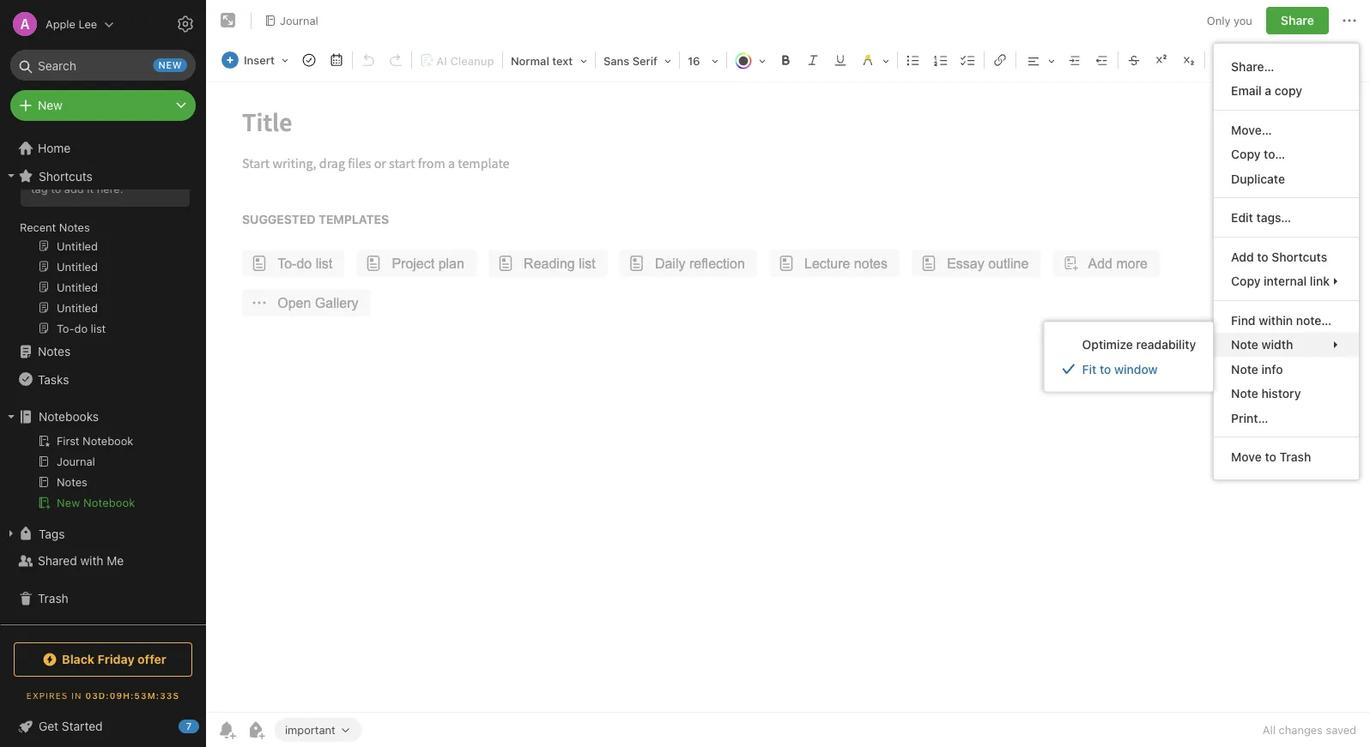 Task type: describe. For each thing, give the bounding box(es) containing it.
copy to…
[[1232, 147, 1286, 161]]

1 horizontal spatial shortcuts
[[1272, 250, 1328, 264]]

tasks button
[[0, 366, 198, 393]]

new for new
[[38, 98, 62, 112]]

get started
[[39, 720, 103, 734]]

expires in 03d:09h:53m:33s
[[26, 691, 180, 701]]

add
[[1232, 250, 1254, 264]]

italic image
[[801, 48, 825, 72]]

with
[[80, 554, 103, 568]]

the
[[60, 151, 76, 164]]

new notebook
[[57, 497, 135, 510]]

find within note… link
[[1214, 308, 1359, 333]]

share… link
[[1214, 54, 1359, 79]]

a inside dropdown list menu
[[1265, 84, 1272, 98]]

shared with me link
[[0, 548, 198, 575]]

shortcuts button
[[0, 162, 198, 190]]

shared with me
[[38, 554, 124, 568]]

share button
[[1266, 7, 1329, 34]]

black friday offer
[[62, 653, 166, 667]]

03d:09h:53m:33s
[[85, 691, 180, 701]]

sans serif
[[604, 55, 658, 67]]

apple
[[46, 18, 76, 30]]

expires
[[26, 691, 68, 701]]

outdent image
[[1090, 48, 1115, 72]]

copy internal link link
[[1214, 269, 1359, 294]]

optimize
[[1083, 338, 1133, 352]]

edit
[[1232, 211, 1254, 225]]

note width link
[[1214, 333, 1359, 357]]

Font size field
[[682, 48, 725, 73]]

width
[[1262, 338, 1293, 352]]

new
[[158, 60, 182, 71]]

Insert field
[[217, 48, 294, 72]]

note for note history
[[1232, 387, 1259, 401]]

Alignment field
[[1018, 48, 1061, 73]]

notebooks
[[39, 410, 99, 424]]

icon on a note, notebook, stack or tag to add it here.
[[31, 151, 158, 195]]

new for new notebook
[[57, 497, 80, 510]]

apple lee
[[46, 18, 97, 30]]

notes link
[[0, 338, 198, 366]]

tag
[[31, 182, 48, 195]]

notebook,
[[60, 166, 113, 179]]

to for add to shortcuts
[[1257, 250, 1269, 264]]

tags
[[39, 527, 65, 541]]

it
[[87, 182, 94, 195]]

click
[[31, 151, 56, 164]]

changes
[[1279, 724, 1323, 737]]

stack
[[116, 166, 144, 179]]

a inside icon on a note, notebook, stack or tag to add it here.
[[135, 151, 141, 164]]

print…
[[1232, 411, 1269, 425]]

icon
[[94, 151, 116, 164]]

task image
[[297, 48, 321, 72]]

trash inside dropdown list menu
[[1280, 450, 1311, 465]]

move…
[[1232, 123, 1272, 137]]

edit tags… link
[[1214, 206, 1359, 230]]

friday
[[98, 653, 135, 667]]

dropdown list menu containing share…
[[1214, 54, 1359, 470]]

move… link
[[1214, 118, 1359, 142]]

copy internal link
[[1232, 274, 1330, 289]]

note width
[[1232, 338, 1293, 352]]

click to collapse image
[[200, 716, 213, 737]]

subscript image
[[1177, 48, 1201, 72]]

home
[[38, 141, 71, 155]]

strikethrough image
[[1122, 48, 1146, 72]]

copy for copy to…
[[1232, 147, 1261, 161]]

underline image
[[829, 48, 853, 72]]

expand note image
[[218, 10, 239, 31]]

me
[[107, 554, 124, 568]]

Font color field
[[729, 48, 772, 73]]

note window element
[[206, 0, 1370, 748]]

fit to window link
[[1045, 357, 1213, 382]]

share…
[[1232, 59, 1275, 73]]

readability
[[1137, 338, 1196, 352]]

dropdown list menu containing optimize readability
[[1045, 333, 1213, 382]]

move to trash
[[1232, 450, 1311, 465]]

to inside icon on a note, notebook, stack or tag to add it here.
[[51, 182, 61, 195]]

add to shortcuts
[[1232, 250, 1328, 264]]

note for note info
[[1232, 362, 1259, 377]]

info
[[1262, 362, 1283, 377]]

only
[[1207, 14, 1231, 27]]

tags button
[[0, 520, 198, 548]]

email a copy
[[1232, 84, 1303, 98]]

journal
[[280, 14, 318, 27]]

print… link
[[1214, 406, 1359, 431]]

find
[[1232, 313, 1256, 328]]

black friday offer button
[[14, 643, 192, 678]]

lee
[[79, 18, 97, 30]]

expand notebooks image
[[4, 410, 18, 424]]

to for fit to window
[[1100, 362, 1111, 377]]

move
[[1232, 450, 1262, 465]]



Task type: locate. For each thing, give the bounding box(es) containing it.
recent
[[20, 221, 56, 234]]

new up home
[[38, 98, 62, 112]]

optimize readability
[[1083, 338, 1196, 352]]

trash link
[[0, 586, 198, 613]]

history
[[1262, 387, 1301, 401]]

new up tags
[[57, 497, 80, 510]]

click the ...
[[31, 151, 91, 164]]

email a copy link
[[1214, 79, 1359, 103]]

note width menu item
[[1214, 333, 1359, 357]]

group containing click the
[[0, 115, 198, 345]]

link
[[1310, 274, 1330, 289]]

add to shortcuts link
[[1214, 245, 1359, 269]]

a right on
[[135, 151, 141, 164]]

to right tag on the top left
[[51, 182, 61, 195]]

new button
[[10, 90, 196, 121]]

you
[[1234, 14, 1253, 27]]

find within note…
[[1232, 313, 1332, 328]]

insert
[[244, 54, 275, 67]]

...
[[79, 151, 91, 164]]

journal button
[[258, 9, 324, 33]]

fit
[[1083, 362, 1097, 377]]

on
[[119, 151, 132, 164]]

0 vertical spatial a
[[1265, 84, 1272, 98]]

Copy internal link field
[[1214, 269, 1359, 294]]

new inside new popup button
[[38, 98, 62, 112]]

shortcuts inside button
[[39, 169, 93, 183]]

new notebook group
[[0, 431, 198, 520]]

note inside menu item
[[1232, 338, 1259, 352]]

to for move to trash
[[1265, 450, 1277, 465]]

note info
[[1232, 362, 1283, 377]]

all
[[1263, 724, 1276, 737]]

1 copy from the top
[[1232, 147, 1261, 161]]

0 vertical spatial trash
[[1280, 450, 1311, 465]]

settings image
[[175, 14, 196, 34]]

serif
[[633, 55, 658, 67]]

7
[[186, 722, 192, 733]]

2 note from the top
[[1232, 362, 1259, 377]]

0 horizontal spatial shortcuts
[[39, 169, 93, 183]]

indent image
[[1063, 48, 1087, 72]]

dropdown list menu
[[1214, 54, 1359, 470], [1045, 333, 1213, 382]]

shared
[[38, 554, 77, 568]]

important Tag actions field
[[336, 725, 352, 737]]

note left info
[[1232, 362, 1259, 377]]

0 horizontal spatial trash
[[38, 592, 68, 606]]

trash down 'print…' "link"
[[1280, 450, 1311, 465]]

0 vertical spatial copy
[[1232, 147, 1261, 161]]

1 horizontal spatial dropdown list menu
[[1214, 54, 1359, 470]]

copy
[[1275, 84, 1303, 98]]

all changes saved
[[1263, 724, 1357, 737]]

tags…
[[1257, 211, 1292, 225]]

more
[[1213, 55, 1240, 67]]

shortcuts up copy internal link field
[[1272, 250, 1328, 264]]

0 vertical spatial notes
[[59, 221, 90, 234]]

here.
[[97, 182, 123, 195]]

new
[[38, 98, 62, 112], [57, 497, 80, 510]]

note up print…
[[1232, 387, 1259, 401]]

add
[[64, 182, 84, 195]]

Account field
[[0, 7, 114, 41]]

checklist image
[[957, 48, 981, 72]]

note for note width
[[1232, 338, 1259, 352]]

16
[[688, 55, 700, 67]]

note,
[[31, 166, 57, 179]]

Note Editor text field
[[206, 82, 1370, 713]]

tree
[[0, 88, 206, 624]]

More actions field
[[1340, 7, 1360, 34]]

0 horizontal spatial dropdown list menu
[[1045, 333, 1213, 382]]

insert link image
[[988, 48, 1012, 72]]

to…
[[1264, 147, 1286, 161]]

Highlight field
[[854, 48, 896, 73]]

notes
[[59, 221, 90, 234], [38, 345, 71, 359]]

new notebook button
[[0, 493, 198, 513]]

add tag image
[[246, 720, 266, 741]]

0 vertical spatial shortcuts
[[39, 169, 93, 183]]

1 note from the top
[[1232, 338, 1259, 352]]

1 vertical spatial notes
[[38, 345, 71, 359]]

Heading level field
[[505, 48, 593, 73]]

in
[[71, 691, 82, 701]]

tree containing home
[[0, 88, 206, 624]]

More field
[[1207, 48, 1260, 72]]

Note width field
[[1214, 333, 1359, 357]]

bold image
[[774, 48, 798, 72]]

share
[[1281, 13, 1315, 27]]

or
[[147, 166, 158, 179]]

normal
[[511, 55, 549, 67]]

optimize readability link
[[1045, 333, 1213, 357]]

note down "find"
[[1232, 338, 1259, 352]]

text
[[552, 55, 573, 67]]

internal
[[1264, 274, 1307, 289]]

1 horizontal spatial a
[[1265, 84, 1272, 98]]

more actions image
[[1340, 10, 1360, 31]]

Help and Learning task checklist field
[[0, 714, 206, 741]]

notes right "recent"
[[59, 221, 90, 234]]

within
[[1259, 313, 1293, 328]]

1 vertical spatial shortcuts
[[1272, 250, 1328, 264]]

important button
[[275, 719, 362, 743]]

note history link
[[1214, 382, 1359, 406]]

copy down move…
[[1232, 147, 1261, 161]]

copy down add
[[1232, 274, 1261, 289]]

normal text
[[511, 55, 573, 67]]

expand tags image
[[4, 527, 18, 541]]

sans
[[604, 55, 630, 67]]

copy inside field
[[1232, 274, 1261, 289]]

shortcuts down the
[[39, 169, 93, 183]]

only you
[[1207, 14, 1253, 27]]

home link
[[0, 135, 206, 162]]

note history
[[1232, 387, 1301, 401]]

bulleted list image
[[902, 48, 926, 72]]

superscript image
[[1150, 48, 1174, 72]]

1 vertical spatial note
[[1232, 362, 1259, 377]]

to right add
[[1257, 250, 1269, 264]]

note…
[[1296, 313, 1332, 328]]

notebooks link
[[0, 404, 198, 431]]

duplicate link
[[1214, 167, 1359, 191]]

1 vertical spatial copy
[[1232, 274, 1261, 289]]

window
[[1115, 362, 1158, 377]]

copy for copy internal link
[[1232, 274, 1261, 289]]

offer
[[138, 653, 166, 667]]

started
[[62, 720, 103, 734]]

notes up tasks
[[38, 345, 71, 359]]

trash
[[1280, 450, 1311, 465], [38, 592, 68, 606]]

0 vertical spatial note
[[1232, 338, 1259, 352]]

1 vertical spatial new
[[57, 497, 80, 510]]

Search text field
[[22, 50, 184, 81]]

shortcuts
[[39, 169, 93, 183], [1272, 250, 1328, 264]]

duplicate
[[1232, 172, 1285, 186]]

copy
[[1232, 147, 1261, 161], [1232, 274, 1261, 289]]

a left copy
[[1265, 84, 1272, 98]]

add a reminder image
[[216, 720, 237, 741]]

3 note from the top
[[1232, 387, 1259, 401]]

new search field
[[22, 50, 187, 81]]

calendar event image
[[325, 48, 349, 72]]

Font family field
[[598, 48, 677, 73]]

numbered list image
[[929, 48, 953, 72]]

0 vertical spatial new
[[38, 98, 62, 112]]

copy to… link
[[1214, 142, 1359, 167]]

2 vertical spatial note
[[1232, 387, 1259, 401]]

to right fit
[[1100, 362, 1111, 377]]

email
[[1232, 84, 1262, 98]]

group
[[0, 115, 198, 345]]

move to trash link
[[1214, 445, 1359, 470]]

1 horizontal spatial trash
[[1280, 450, 1311, 465]]

1 vertical spatial trash
[[38, 592, 68, 606]]

recent notes
[[20, 221, 90, 234]]

to right move at bottom
[[1265, 450, 1277, 465]]

0 horizontal spatial a
[[135, 151, 141, 164]]

new inside new notebook button
[[57, 497, 80, 510]]

tasks
[[38, 372, 69, 387]]

2 copy from the top
[[1232, 274, 1261, 289]]

important
[[285, 724, 336, 737]]

note info link
[[1214, 357, 1359, 382]]

trash down shared
[[38, 592, 68, 606]]

1 vertical spatial a
[[135, 151, 141, 164]]

fit to window
[[1083, 362, 1158, 377]]



Task type: vqa. For each thing, say whether or not it's contained in the screenshot.
with
yes



